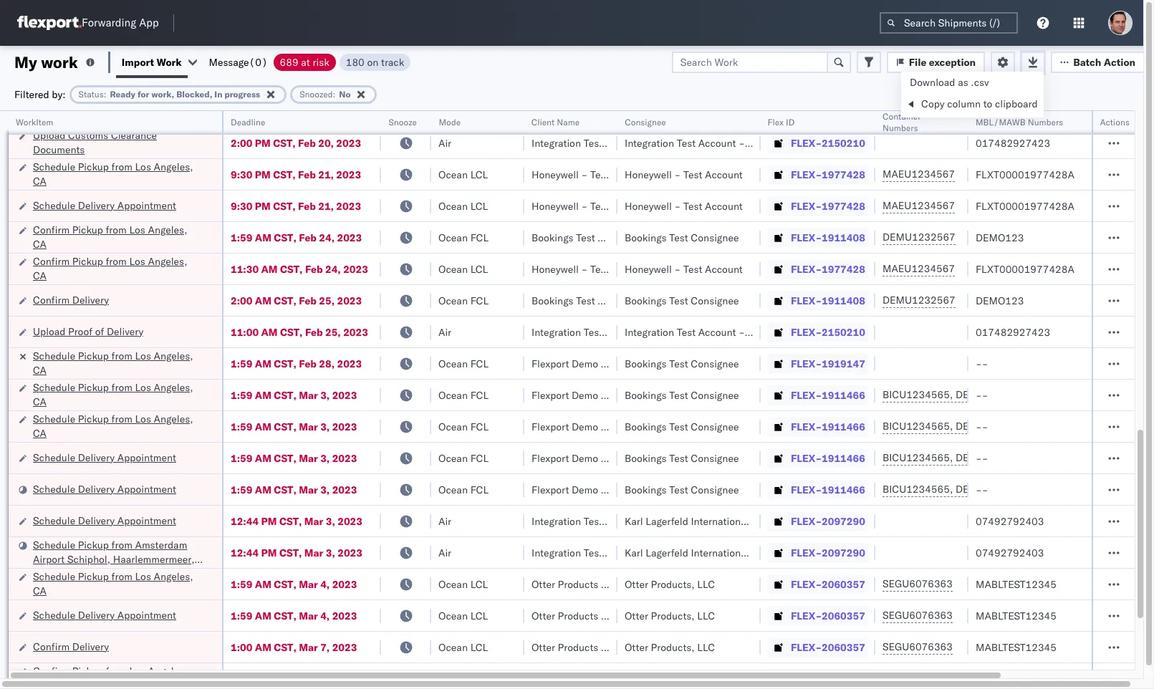 Task type: describe. For each thing, give the bounding box(es) containing it.
haarlemmermeer,
[[113, 553, 195, 566]]

4 flexport from the top
[[532, 452, 569, 465]]

2 flex-1911466 from the top
[[791, 420, 866, 433]]

2 2097290 from the top
[[822, 547, 866, 560]]

delivery for confirm delivery link related to 2:00 am cst, feb 25, 2023
[[72, 294, 109, 306]]

689
[[280, 56, 299, 68]]

schedule pickup from los angeles, ca link for 1st schedule pickup from los angeles, ca button from the top of the page
[[33, 160, 204, 188]]

flex-1919147
[[791, 357, 866, 370]]

flex-2150210 for 11:00 am cst, feb 25, 2023
[[791, 326, 866, 339]]

otter products, llc for confirm delivery
[[625, 641, 715, 654]]

1:00
[[231, 641, 253, 654]]

los for "confirm pickup from los angeles, ca" button associated with 11:30 am cst, feb 24, 2023
[[129, 255, 145, 268]]

flex-2001714
[[791, 105, 866, 118]]

1 bicu1234565, from the top
[[883, 389, 954, 401]]

los for 2nd schedule pickup from los angeles, ca button from the top
[[135, 381, 151, 394]]

689 at risk
[[280, 56, 330, 68]]

1 segu6076363 from the top
[[883, 578, 953, 591]]

4 bicu1234565, from the top
[[883, 483, 954, 496]]

2 07492792403 from the top
[[976, 547, 1045, 560]]

container numbers button
[[876, 108, 955, 134]]

mbl/mawb numbers
[[976, 117, 1064, 128]]

status : ready for work, blocked, in progress
[[79, 89, 260, 99]]

schedule for 2nd schedule pickup from los angeles, ca button from the top schedule pickup from los angeles, ca 'link'
[[33, 381, 75, 394]]

2:30
[[231, 105, 253, 118]]

2:00 am cst, feb 25, 2023
[[231, 294, 362, 307]]

resize handle column header for container numbers
[[952, 111, 969, 690]]

by:
[[52, 88, 66, 101]]

4 schedule delivery appointment link from the top
[[33, 482, 176, 496]]

exception
[[930, 56, 977, 68]]

mawb1234
[[976, 105, 1032, 118]]

6 schedule delivery appointment from the top
[[33, 609, 176, 622]]

on
[[367, 56, 379, 68]]

lcl for confirm pickup from los angeles, ca link for 11:30 am cst, feb 24, 2023
[[471, 263, 488, 276]]

mabltest12345 for confirm delivery
[[976, 641, 1057, 654]]

action
[[1105, 56, 1136, 68]]

angeles, for schedule pickup from los angeles, ca 'link' associated with 1st schedule pickup from los angeles, ca button from the top of the page
[[154, 160, 193, 173]]

upload for upload customs clearance documents
[[33, 129, 66, 142]]

4 resize handle column header from the left
[[508, 111, 525, 690]]

2001714
[[822, 105, 866, 118]]

1:00 am cst, mar 7, 2023
[[231, 641, 357, 654]]

download as .csv
[[910, 76, 990, 89]]

upload customs clearance documents button
[[33, 128, 204, 158]]

ca for 1:59 am cst, feb 24, 2023's "confirm pickup from los angeles, ca" button
[[33, 238, 47, 251]]

4 confirm from the top
[[33, 641, 70, 653]]

: for status
[[104, 89, 106, 99]]

delivery for 2nd the schedule delivery appointment link from the top
[[78, 199, 115, 212]]

download
[[910, 76, 956, 89]]

mbl/mawb
[[976, 117, 1026, 128]]

pickup for 2nd schedule pickup from los angeles, ca button from the top schedule pickup from los angeles, ca 'link'
[[78, 381, 109, 394]]

6 schedule delivery appointment link from the top
[[33, 608, 176, 623]]

6 ocean fcl from the top
[[439, 452, 489, 465]]

1977428 for confirm pickup from los angeles, ca
[[822, 263, 866, 276]]

1 karl lagerfeld international b.v c/o bleckmann from the top
[[625, 515, 841, 528]]

air for upload proof of delivery
[[439, 326, 452, 339]]

2 lagerfeld from the top
[[646, 547, 689, 560]]

no
[[339, 89, 351, 99]]

2 international from the top
[[691, 547, 750, 560]]

digital
[[788, 105, 818, 118]]

client name button
[[525, 114, 604, 128]]

7 fcl from the top
[[471, 484, 489, 496]]

25, for 2:00 am cst, feb 25, 2023
[[319, 294, 335, 307]]

flex-2060357 for schedule delivery appointment
[[791, 610, 866, 623]]

1 flex-1911466 from the top
[[791, 389, 866, 402]]

schedule pickup from amsterdam airport schiphol, haarlemmermeer, netherlands button
[[33, 538, 204, 580]]

schedule pickup from los angeles, ca for 2nd schedule pickup from los angeles, ca 'link'
[[33, 349, 193, 377]]

client name
[[532, 117, 580, 128]]

name
[[557, 117, 580, 128]]

3 schedule delivery appointment button from the top
[[33, 451, 176, 466]]

workitem button
[[9, 114, 208, 128]]

snoozed : no
[[300, 89, 351, 99]]

6 lcl from the top
[[471, 641, 488, 654]]

1 flexport from the top
[[532, 357, 569, 370]]

mbl/mawb numbers button
[[969, 114, 1134, 128]]

4 fcl from the top
[[471, 389, 489, 402]]

5 ocean from the top
[[439, 294, 468, 307]]

3 1911466 from the top
[[822, 452, 866, 465]]

confirm pickup from los angeles, ca for 11:30 am cst, feb 24, 2023
[[33, 255, 187, 282]]

2 schedule delivery appointment from the top
[[33, 199, 176, 212]]

pickup for confirm pickup from los angeles, ca link for 11:30 am cst, feb 24, 2023
[[72, 255, 103, 268]]

2 bicu1234565, demu1232567 from the top
[[883, 420, 1029, 433]]

pickup for schedule pickup from los angeles, ca 'link' associated with 1st schedule pickup from los angeles, ca button from the top of the page
[[78, 160, 109, 173]]

pickup for 1st confirm pickup from los angeles, ca link from the bottom
[[72, 665, 103, 678]]

mode
[[439, 117, 461, 128]]

2 ocean fcl from the top
[[439, 294, 489, 307]]

1 ocean from the top
[[439, 168, 468, 181]]

17,
[[318, 105, 334, 118]]

2 12:44 from the top
[[231, 547, 259, 560]]

ocean lcl for 2nd the schedule delivery appointment link from the top
[[439, 200, 488, 213]]

5 schedule delivery appointment link from the top
[[33, 514, 176, 528]]

11:00
[[231, 326, 259, 339]]

los for 1st "confirm pickup from los angeles, ca" button from the bottom of the page
[[129, 665, 145, 678]]

feb up 28,
[[305, 326, 323, 339]]

1911408 for 2:00 am cst, feb 25, 2023
[[822, 294, 866, 307]]

4 ocean from the top
[[439, 263, 468, 276]]

9 resize handle column header from the left
[[1118, 111, 1136, 690]]

2:00 for 2:00 am cst, feb 25, 2023
[[231, 294, 253, 307]]

3 appointment from the top
[[117, 451, 176, 464]]

clipboard
[[996, 97, 1039, 110]]

7 1:59 from the top
[[231, 578, 253, 591]]

clearance
[[111, 129, 157, 142]]

schedule for 3rd the schedule delivery appointment link from the bottom
[[33, 483, 75, 496]]

batch action
[[1074, 56, 1136, 68]]

1 07492792403 from the top
[[976, 515, 1045, 528]]

1 flex- from the top
[[791, 105, 822, 118]]

proof
[[68, 325, 93, 338]]

1 1:59 am cst, mar 4, 2023 from the top
[[231, 578, 357, 591]]

angeles, for confirm pickup from los angeles, ca link for 11:30 am cst, feb 24, 2023
[[148, 255, 187, 268]]

products, for confirm delivery
[[651, 641, 695, 654]]

3 bicu1234565, from the top
[[883, 452, 954, 465]]

snoozed
[[300, 89, 333, 99]]

(0)
[[249, 56, 268, 68]]

2 schedule delivery appointment button from the top
[[33, 198, 176, 214]]

ocean lcl for schedule pickup from los angeles, ca 'link' corresponding to 1st schedule pickup from los angeles, ca button from the bottom of the page
[[439, 578, 488, 591]]

11:30 am cst, feb 24, 2023
[[231, 263, 368, 276]]

9:30 pm cst, feb 21, 2023 for schedule pickup from los angeles, ca
[[231, 168, 361, 181]]

deadline
[[231, 117, 266, 128]]

amsterdam
[[135, 539, 187, 552]]

delivery for sixth the schedule delivery appointment link from the bottom
[[78, 104, 115, 117]]

integration for 2:00 pm cst, feb 20, 2023
[[625, 137, 675, 149]]

1 appointment from the top
[[117, 104, 176, 117]]

24, for 1:59 am cst, feb 24, 2023
[[319, 231, 335, 244]]

1 flex-2060357 from the top
[[791, 578, 866, 591]]

upload proof of delivery button
[[33, 324, 144, 340]]

1 international from the top
[[691, 515, 750, 528]]

mode button
[[432, 114, 510, 128]]

9:30 for schedule delivery appointment
[[231, 200, 253, 213]]

products, for schedule delivery appointment
[[651, 610, 695, 623]]

batch action button
[[1052, 51, 1146, 73]]

.csv
[[972, 76, 990, 89]]

schedule pickup from amsterdam airport schiphol, haarlemmermeer, netherlands
[[33, 539, 195, 580]]

4 1911466 from the top
[[822, 484, 866, 496]]

netherlands
[[33, 567, 89, 580]]

for
[[138, 89, 149, 99]]

4 flex-1911466 from the top
[[791, 484, 866, 496]]

upload customs clearance documents
[[33, 129, 157, 156]]

confirm delivery link for 1:00 am cst, mar 7, 2023
[[33, 640, 109, 654]]

angeles, for schedule pickup from los angeles, ca 'link' associated with third schedule pickup from los angeles, ca button from the top
[[154, 413, 193, 425]]

13 flex- from the top
[[791, 484, 822, 496]]

1 karl from the top
[[625, 515, 644, 528]]

lcl for schedule pickup from los angeles, ca 'link' associated with 1st schedule pickup from los angeles, ca button from the top of the page
[[471, 168, 488, 181]]

11:30
[[231, 263, 259, 276]]

4 flexport demo consignee from the top
[[532, 452, 649, 465]]

delivery for second the schedule delivery appointment link from the bottom of the page
[[78, 514, 115, 527]]

of
[[95, 325, 104, 338]]

21, for schedule delivery appointment
[[318, 200, 334, 213]]

pickup for schedule pickup from los angeles, ca 'link' corresponding to 1st schedule pickup from los angeles, ca button from the bottom of the page
[[78, 570, 109, 583]]

copy
[[922, 97, 945, 110]]

3 demo from the top
[[572, 420, 599, 433]]

4 air from the top
[[439, 515, 452, 528]]

confirm pickup from los angeles, ca link for 11:30 am cst, feb 24, 2023
[[33, 254, 204, 283]]

1 products from the top
[[558, 578, 599, 591]]

1 ocean fcl from the top
[[439, 231, 489, 244]]

7 flex- from the top
[[791, 294, 822, 307]]

2 bleckmann from the top
[[790, 547, 841, 560]]

documents
[[33, 143, 85, 156]]

demo123 for 1:59 am cst, feb 24, 2023
[[976, 231, 1025, 244]]

confirm for 1:59 am cst, feb 24, 2023's "confirm pickup from los angeles, ca" button
[[33, 223, 70, 236]]

6 1:59 from the top
[[231, 484, 253, 496]]

2 flexport demo consignee from the top
[[532, 389, 649, 402]]

los for 1:59 am cst, feb 24, 2023's "confirm pickup from los angeles, ca" button
[[129, 223, 145, 236]]

work
[[157, 56, 182, 68]]

4 -- from the top
[[976, 452, 989, 465]]

2 appointment from the top
[[117, 199, 176, 212]]

2 schedule delivery appointment link from the top
[[33, 198, 176, 213]]

180
[[346, 56, 365, 68]]

resize handle column header for consignee
[[744, 111, 761, 690]]

confirm pickup from los angeles, ca for 1:59 am cst, feb 24, 2023
[[33, 223, 187, 251]]

3 ocean fcl from the top
[[439, 357, 489, 370]]

2 1:59 am cst, mar 4, 2023 from the top
[[231, 610, 357, 623]]

18 flex- from the top
[[791, 641, 822, 654]]

import work
[[122, 56, 182, 68]]

2 -- from the top
[[976, 389, 989, 402]]

3 flexport demo consignee from the top
[[532, 420, 649, 433]]

schedule for second the schedule delivery appointment link from the bottom of the page
[[33, 514, 75, 527]]

from inside schedule pickup from amsterdam airport schiphol, haarlemmermeer, netherlands
[[112, 539, 133, 552]]

Search Work text field
[[672, 51, 829, 73]]

lcl for 2nd the schedule delivery appointment link from the top
[[471, 200, 488, 213]]

3 schedule delivery appointment from the top
[[33, 451, 176, 464]]

customs
[[68, 129, 108, 142]]

status
[[79, 89, 104, 99]]

10 flex- from the top
[[791, 389, 822, 402]]

10 ocean from the top
[[439, 484, 468, 496]]

flex-1911408 for 2:00 am cst, feb 25, 2023
[[791, 294, 866, 307]]

integration for 2:30 pm cst, feb 17, 2023
[[625, 105, 675, 118]]

segu6076363 for schedule delivery appointment
[[883, 609, 953, 622]]

28,
[[319, 357, 335, 370]]

1 bicu1234565, demu1232567 from the top
[[883, 389, 1029, 401]]

1 schedule pickup from los angeles, ca button from the top
[[33, 160, 204, 190]]

8 ocean from the top
[[439, 420, 468, 433]]

flex id button
[[761, 114, 862, 128]]

feb left 20,
[[298, 137, 316, 149]]

1 1:59 from the top
[[231, 231, 253, 244]]

file
[[910, 56, 927, 68]]

2 fcl from the top
[[471, 294, 489, 307]]

4 flex- from the top
[[791, 200, 822, 213]]

at
[[301, 56, 310, 68]]

11 flex- from the top
[[791, 420, 822, 433]]

confirm pickup from los angeles, ca button for 11:30 am cst, feb 24, 2023
[[33, 254, 204, 284]]

flex-1977428 for schedule pickup from los angeles, ca
[[791, 168, 866, 181]]

24, for 11:30 am cst, feb 24, 2023
[[325, 263, 341, 276]]

2 c/o from the top
[[771, 547, 788, 560]]

4 schedule delivery appointment from the top
[[33, 483, 176, 496]]

workitem
[[16, 117, 53, 128]]

confirm pickup from los angeles, ca link for 1:59 am cst, feb 24, 2023
[[33, 223, 204, 251]]

ready
[[110, 89, 135, 99]]

copy column to clipboard
[[922, 97, 1039, 110]]

2 karl lagerfeld international b.v c/o bleckmann from the top
[[625, 547, 841, 560]]

container numbers
[[883, 111, 922, 133]]

airport
[[33, 553, 65, 566]]

delivery for 4th the schedule delivery appointment link from the bottom of the page
[[78, 451, 115, 464]]

western
[[748, 105, 786, 118]]

list box containing download as .csv
[[902, 72, 1044, 118]]

to
[[984, 97, 993, 110]]

container
[[883, 111, 922, 122]]

products for schedule delivery appointment
[[558, 610, 599, 623]]

angeles, for 2nd schedule pickup from los angeles, ca button from the top schedule pickup from los angeles, ca 'link'
[[154, 381, 193, 394]]

products for confirm delivery
[[558, 641, 599, 654]]

lcl for schedule pickup from los angeles, ca 'link' corresponding to 1st schedule pickup from los angeles, ca button from the bottom of the page
[[471, 578, 488, 591]]

5 schedule delivery appointment from the top
[[33, 514, 176, 527]]

schedule for 2nd schedule pickup from los angeles, ca 'link'
[[33, 349, 75, 362]]

schedule for schedule pickup from los angeles, ca 'link' corresponding to 1st schedule pickup from los angeles, ca button from the bottom of the page
[[33, 570, 75, 583]]

1 flex-2097290 from the top
[[791, 515, 866, 528]]

llc for confirm delivery
[[698, 641, 715, 654]]

pickup for confirm pickup from los angeles, ca link for 1:59 am cst, feb 24, 2023
[[72, 223, 103, 236]]

message
[[209, 56, 249, 68]]

angeles, for schedule pickup from los angeles, ca 'link' corresponding to 1st schedule pickup from los angeles, ca button from the bottom of the page
[[154, 570, 193, 583]]

file exception
[[910, 56, 977, 68]]

risk
[[313, 56, 330, 68]]

my
[[14, 52, 37, 72]]

ca for 1st schedule pickup from los angeles, ca button from the bottom of the page
[[33, 585, 47, 598]]



Task type: vqa. For each thing, say whether or not it's contained in the screenshot.


Task type: locate. For each thing, give the bounding box(es) containing it.
confirm delivery button for 2:00 am cst, feb 25, 2023
[[33, 293, 109, 309]]

on
[[655, 137, 670, 149], [748, 137, 763, 149], [655, 326, 670, 339], [748, 326, 763, 339]]

1 vertical spatial confirm delivery button
[[33, 640, 109, 656]]

bicu1234565, demu1232567
[[883, 389, 1029, 401], [883, 420, 1029, 433], [883, 452, 1029, 465], [883, 483, 1029, 496]]

0 vertical spatial confirm delivery button
[[33, 293, 109, 309]]

1977428 for schedule pickup from los angeles, ca
[[822, 168, 866, 181]]

7 ocean from the top
[[439, 389, 468, 402]]

flex-2150210
[[791, 137, 866, 149], [791, 326, 866, 339]]

0 vertical spatial maeu1234567
[[883, 168, 956, 181]]

0 vertical spatial bleckmann
[[790, 515, 841, 528]]

1 schedule pickup from los angeles, ca link from the top
[[33, 160, 204, 188]]

flex-1977428
[[791, 168, 866, 181], [791, 200, 866, 213], [791, 263, 866, 276]]

ca
[[33, 175, 47, 187], [33, 238, 47, 251], [33, 269, 47, 282], [33, 364, 47, 377], [33, 395, 47, 408], [33, 427, 47, 440], [33, 585, 47, 598], [33, 679, 47, 690]]

schedule for 6th the schedule delivery appointment link from the top
[[33, 609, 75, 622]]

21,
[[318, 168, 334, 181], [318, 200, 334, 213]]

delivery for 3rd the schedule delivery appointment link from the bottom
[[78, 483, 115, 496]]

1 vertical spatial karl lagerfeld international b.v c/o bleckmann
[[625, 547, 841, 560]]

1 4, from the top
[[321, 578, 330, 591]]

1 b.v from the top
[[752, 515, 768, 528]]

llc for schedule delivery appointment
[[698, 610, 715, 623]]

angeles, for 2nd schedule pickup from los angeles, ca 'link'
[[154, 349, 193, 362]]

1 vertical spatial 1977428
[[822, 200, 866, 213]]

integration
[[625, 105, 675, 118], [532, 137, 581, 149], [625, 137, 675, 149], [532, 326, 581, 339], [625, 326, 675, 339]]

2150210 up 1919147
[[822, 326, 866, 339]]

3 ocean from the top
[[439, 231, 468, 244]]

1 vertical spatial lagerfeld
[[646, 547, 689, 560]]

1 12:44 from the top
[[231, 515, 259, 528]]

otter products, llc for schedule delivery appointment
[[625, 610, 715, 623]]

account
[[699, 105, 737, 118], [606, 137, 643, 149], [699, 137, 737, 149], [612, 168, 650, 181], [705, 168, 743, 181], [612, 200, 650, 213], [705, 200, 743, 213], [612, 263, 650, 276], [705, 263, 743, 276], [606, 326, 643, 339], [699, 326, 737, 339], [632, 578, 670, 591], [632, 610, 670, 623], [632, 641, 670, 654]]

1 vertical spatial segu6076363
[[883, 609, 953, 622]]

otter products - test account for confirm delivery
[[532, 641, 670, 654]]

ag
[[672, 137, 686, 149], [766, 137, 779, 149], [672, 326, 686, 339], [766, 326, 779, 339]]

feb left "17,"
[[298, 105, 316, 118]]

2 vertical spatial flxt00001977428a
[[976, 263, 1075, 276]]

0 vertical spatial 12:44 pm cst, mar 3, 2023
[[231, 515, 363, 528]]

confirm for 1st "confirm pickup from los angeles, ca" button from the bottom of the page
[[33, 665, 70, 678]]

pickup inside schedule pickup from amsterdam airport schiphol, haarlemmermeer, netherlands
[[78, 539, 109, 552]]

180 on track
[[346, 56, 405, 68]]

0 vertical spatial 07492792403
[[976, 515, 1045, 528]]

3 ocean lcl from the top
[[439, 263, 488, 276]]

list box
[[902, 72, 1044, 118]]

flex-1911466
[[791, 389, 866, 402], [791, 420, 866, 433], [791, 452, 866, 465], [791, 484, 866, 496]]

21, down 20,
[[318, 168, 334, 181]]

9:30 pm cst, feb 21, 2023 down 2:00 pm cst, feb 20, 2023
[[231, 168, 361, 181]]

numbers inside mbl/mawb numbers "button"
[[1029, 117, 1064, 128]]

12 flex- from the top
[[791, 452, 822, 465]]

2:00 down 11:30
[[231, 294, 253, 307]]

1 demo from the top
[[572, 357, 599, 370]]

forwarding app link
[[17, 16, 159, 30]]

upload inside upload customs clearance documents
[[33, 129, 66, 142]]

1 vertical spatial 9:30
[[231, 200, 253, 213]]

1 vertical spatial products,
[[651, 610, 695, 623]]

3 products, from the top
[[651, 641, 695, 654]]

5 confirm from the top
[[33, 665, 70, 678]]

track
[[381, 56, 405, 68]]

schedule for 2nd the schedule delivery appointment link from the top
[[33, 199, 75, 212]]

2 flxt00001977428a from the top
[[976, 200, 1075, 213]]

1 vertical spatial 2060357
[[822, 610, 866, 623]]

1 vertical spatial 017482927423
[[976, 326, 1051, 339]]

air for upload customs clearance documents
[[439, 137, 452, 149]]

1 : from the left
[[104, 89, 106, 99]]

1 -- from the top
[[976, 357, 989, 370]]

lcl
[[471, 168, 488, 181], [471, 200, 488, 213], [471, 263, 488, 276], [471, 578, 488, 591], [471, 610, 488, 623], [471, 641, 488, 654]]

5 lcl from the top
[[471, 610, 488, 623]]

21, for schedule pickup from los angeles, ca
[[318, 168, 334, 181]]

numbers inside container numbers
[[883, 123, 919, 133]]

confirm delivery for 1:00
[[33, 641, 109, 653]]

1 ocean lcl from the top
[[439, 168, 488, 181]]

numbers
[[1029, 117, 1064, 128], [883, 123, 919, 133]]

0 vertical spatial flex-1977428
[[791, 168, 866, 181]]

c/o
[[771, 515, 788, 528], [771, 547, 788, 560]]

2 confirm delivery button from the top
[[33, 640, 109, 656]]

schedule inside schedule pickup from amsterdam airport schiphol, haarlemmermeer, netherlands
[[33, 539, 75, 552]]

feb up "11:30 am cst, feb 24, 2023"
[[299, 231, 317, 244]]

confirm delivery button for 1:00 am cst, mar 7, 2023
[[33, 640, 109, 656]]

1 horizontal spatial :
[[333, 89, 336, 99]]

0 vertical spatial confirm delivery
[[33, 294, 109, 306]]

0 vertical spatial 1911408
[[822, 231, 866, 244]]

flex-1977428 for schedule delivery appointment
[[791, 200, 866, 213]]

0 vertical spatial 2097290
[[822, 515, 866, 528]]

pickup for schedule pickup from amsterdam airport schiphol, haarlemmermeer, netherlands link in the left of the page
[[78, 539, 109, 552]]

schedule for sixth the schedule delivery appointment link from the bottom
[[33, 104, 75, 117]]

1 vertical spatial karl
[[625, 547, 644, 560]]

0 vertical spatial 4,
[[321, 578, 330, 591]]

1 vertical spatial bleckmann
[[790, 547, 841, 560]]

0 vertical spatial flex-2150210
[[791, 137, 866, 149]]

column
[[948, 97, 981, 110]]

1 bleckmann from the top
[[790, 515, 841, 528]]

2 21, from the top
[[318, 200, 334, 213]]

2 confirm from the top
[[33, 255, 70, 268]]

ca for "confirm pickup from los angeles, ca" button associated with 11:30 am cst, feb 24, 2023
[[33, 269, 47, 282]]

1 vertical spatial confirm delivery
[[33, 641, 109, 653]]

9:30 for schedule pickup from los angeles, ca
[[231, 168, 253, 181]]

1 vertical spatial flex-2097290
[[791, 547, 866, 560]]

1 vertical spatial international
[[691, 547, 750, 560]]

confirm delivery link for 2:00 am cst, feb 25, 2023
[[33, 293, 109, 307]]

flexport demo consignee
[[532, 357, 649, 370], [532, 389, 649, 402], [532, 420, 649, 433], [532, 452, 649, 465], [532, 484, 649, 496]]

confirm delivery button
[[33, 293, 109, 309], [33, 640, 109, 656]]

otter products - test account for schedule delivery appointment
[[532, 610, 670, 623]]

25, up 28,
[[325, 326, 341, 339]]

2 vertical spatial confirm pickup from los angeles, ca link
[[33, 664, 204, 690]]

flex-2150210 for 2:00 pm cst, feb 20, 2023
[[791, 137, 866, 149]]

los for third schedule pickup from los angeles, ca button from the top
[[135, 413, 151, 425]]

0 horizontal spatial :
[[104, 89, 106, 99]]

batch
[[1074, 56, 1102, 68]]

9 flex- from the top
[[791, 357, 822, 370]]

numbers for container numbers
[[883, 123, 919, 133]]

2 1977428 from the top
[[822, 200, 866, 213]]

2 vertical spatial maeu1234567
[[883, 262, 956, 275]]

cst,
[[273, 105, 296, 118], [273, 137, 296, 149], [273, 168, 296, 181], [273, 200, 296, 213], [274, 231, 297, 244], [280, 263, 303, 276], [274, 294, 297, 307], [280, 326, 303, 339], [274, 357, 297, 370], [274, 389, 297, 402], [274, 420, 297, 433], [274, 452, 297, 465], [274, 484, 297, 496], [280, 515, 302, 528], [280, 547, 302, 560], [274, 578, 297, 591], [274, 610, 297, 623], [274, 641, 297, 654]]

1 schedule delivery appointment from the top
[[33, 104, 176, 117]]

1 vertical spatial 07492792403
[[976, 547, 1045, 560]]

confirm pickup from los angeles, ca button
[[33, 223, 204, 253], [33, 254, 204, 284], [33, 664, 204, 690]]

5 flexport demo consignee from the top
[[532, 484, 649, 496]]

8 resize handle column header from the left
[[952, 111, 969, 690]]

angeles,
[[154, 160, 193, 173], [148, 223, 187, 236], [148, 255, 187, 268], [154, 349, 193, 362], [154, 381, 193, 394], [154, 413, 193, 425], [154, 570, 193, 583], [148, 665, 187, 678]]

1 vertical spatial confirm delivery link
[[33, 640, 109, 654]]

1 vertical spatial maeu1234567
[[883, 199, 956, 212]]

2 vertical spatial otter products, llc
[[625, 641, 715, 654]]

feb down "11:30 am cst, feb 24, 2023"
[[299, 294, 317, 307]]

feb left 28,
[[299, 357, 317, 370]]

1 1977428 from the top
[[822, 168, 866, 181]]

confirm for "confirm pickup from los angeles, ca" button associated with 11:30 am cst, feb 24, 2023
[[33, 255, 70, 268]]

2 1:59 from the top
[[231, 357, 253, 370]]

1 confirm delivery button from the top
[[33, 293, 109, 309]]

9:30 up 11:30
[[231, 200, 253, 213]]

los for 1st schedule pickup from los angeles, ca button from the top of the page
[[135, 160, 151, 173]]

0 vertical spatial 25,
[[319, 294, 335, 307]]

1 maeu1234567 from the top
[[883, 168, 956, 181]]

2:00 for 2:00 pm cst, feb 20, 2023
[[231, 137, 253, 149]]

flex-2150210 up flex-1919147
[[791, 326, 866, 339]]

numbers down container
[[883, 123, 919, 133]]

2 vertical spatial flex-2060357
[[791, 641, 866, 654]]

0 vertical spatial otter products - test account
[[532, 578, 670, 591]]

schedule pickup from los angeles, ca for schedule pickup from los angeles, ca 'link' associated with 1st schedule pickup from los angeles, ca button from the top of the page
[[33, 160, 193, 187]]

schedule
[[33, 104, 75, 117], [33, 160, 75, 173], [33, 199, 75, 212], [33, 349, 75, 362], [33, 381, 75, 394], [33, 413, 75, 425], [33, 451, 75, 464], [33, 483, 75, 496], [33, 514, 75, 527], [33, 539, 75, 552], [33, 570, 75, 583], [33, 609, 75, 622]]

3 schedule from the top
[[33, 199, 75, 212]]

3 otter products, llc from the top
[[625, 641, 715, 654]]

ocean lcl for confirm pickup from los angeles, ca link for 11:30 am cst, feb 24, 2023
[[439, 263, 488, 276]]

1 vertical spatial confirm pickup from los angeles, ca
[[33, 255, 187, 282]]

1 schedule delivery appointment button from the top
[[33, 104, 176, 119]]

upload up documents
[[33, 129, 66, 142]]

1 2060357 from the top
[[822, 578, 866, 591]]

otter
[[532, 578, 556, 591], [625, 578, 649, 591], [532, 610, 556, 623], [625, 610, 649, 623], [532, 641, 556, 654], [625, 641, 649, 654]]

blocked,
[[176, 89, 212, 99]]

0 vertical spatial lagerfeld
[[646, 515, 689, 528]]

8 schedule from the top
[[33, 483, 75, 496]]

2 : from the left
[[333, 89, 336, 99]]

2 mabltest12345 from the top
[[976, 610, 1057, 623]]

0 vertical spatial segu6076363
[[883, 578, 953, 591]]

1:59 am cst, feb 24, 2023
[[231, 231, 362, 244]]

0 vertical spatial flex-2097290
[[791, 515, 866, 528]]

schedule pickup from amsterdam airport schiphol, haarlemmermeer, netherlands link
[[33, 538, 204, 580]]

0 vertical spatial flex-1911408
[[791, 231, 866, 244]]

3 products from the top
[[558, 641, 599, 654]]

0 vertical spatial 1977428
[[822, 168, 866, 181]]

0 vertical spatial flex-2060357
[[791, 578, 866, 591]]

0 vertical spatial 21,
[[318, 168, 334, 181]]

0 vertical spatial demo123
[[976, 231, 1025, 244]]

flex-2060357 for confirm delivery
[[791, 641, 866, 654]]

1 upload from the top
[[33, 129, 66, 142]]

3 flex- from the top
[[791, 168, 822, 181]]

client
[[532, 117, 555, 128]]

flex
[[769, 117, 785, 128]]

2:00 pm cst, feb 20, 2023
[[231, 137, 361, 149]]

1 schedule from the top
[[33, 104, 75, 117]]

2:00
[[231, 137, 253, 149], [231, 294, 253, 307]]

flex-1919147 button
[[769, 354, 869, 374], [769, 354, 869, 374]]

schedule pickup from los angeles, ca link for third schedule pickup from los angeles, ca button from the top
[[33, 412, 204, 441]]

schedule pickup from los angeles, ca for schedule pickup from los angeles, ca 'link' associated with third schedule pickup from los angeles, ca button from the top
[[33, 413, 193, 440]]

1 vertical spatial products
[[558, 610, 599, 623]]

1 flexport demo consignee from the top
[[532, 357, 649, 370]]

1 horizontal spatial numbers
[[1029, 117, 1064, 128]]

2 schedule pickup from los angeles, ca from the top
[[33, 349, 193, 377]]

progress
[[225, 89, 260, 99]]

1 vertical spatial 4,
[[321, 610, 330, 623]]

0 vertical spatial llc
[[698, 578, 715, 591]]

2150210 down 2001714
[[822, 137, 866, 149]]

flexport. image
[[17, 16, 82, 30]]

maeu1234567 for schedule delivery appointment
[[883, 199, 956, 212]]

12:44
[[231, 515, 259, 528], [231, 547, 259, 560]]

pickup for schedule pickup from los angeles, ca 'link' associated with third schedule pickup from los angeles, ca button from the top
[[78, 413, 109, 425]]

5 flexport from the top
[[532, 484, 569, 496]]

0 vertical spatial 2150210
[[822, 137, 866, 149]]

1 vertical spatial 1:59 am cst, mar 4, 2023
[[231, 610, 357, 623]]

6 flex- from the top
[[791, 263, 822, 276]]

24, down 1:59 am cst, feb 24, 2023
[[325, 263, 341, 276]]

0 vertical spatial confirm pickup from los angeles, ca button
[[33, 223, 204, 253]]

1 vertical spatial llc
[[698, 610, 715, 623]]

1 vertical spatial b.v
[[752, 547, 768, 560]]

feb down 2:00 pm cst, feb 20, 2023
[[298, 168, 316, 181]]

resize handle column header for workitem
[[205, 111, 222, 690]]

1 otter products, llc from the top
[[625, 578, 715, 591]]

upload
[[33, 129, 66, 142], [33, 325, 66, 338]]

3 fcl from the top
[[471, 357, 489, 370]]

feb up 1:59 am cst, feb 24, 2023
[[298, 200, 316, 213]]

: left ready
[[104, 89, 106, 99]]

2 2:00 from the top
[[231, 294, 253, 307]]

forwarding app
[[82, 16, 159, 30]]

1 flex-1911408 from the top
[[791, 231, 866, 244]]

flxt00001977428a for confirm pickup from los angeles, ca
[[976, 263, 1075, 276]]

air for schedule pickup from amsterdam airport schiphol, haarlemmermeer, netherlands
[[439, 547, 452, 560]]

consignee button
[[618, 114, 747, 128]]

0 vertical spatial otter products, llc
[[625, 578, 715, 591]]

8 flex- from the top
[[791, 326, 822, 339]]

products
[[558, 578, 599, 591], [558, 610, 599, 623], [558, 641, 599, 654]]

karl lagerfeld international b.v c/o bleckmann
[[625, 515, 841, 528], [625, 547, 841, 560]]

6 resize handle column header from the left
[[744, 111, 761, 690]]

1 vertical spatial flex-2060357
[[791, 610, 866, 623]]

1 vertical spatial confirm pickup from los angeles, ca link
[[33, 254, 204, 283]]

schedule pickup from los angeles, ca for schedule pickup from los angeles, ca 'link' corresponding to 1st schedule pickup from los angeles, ca button from the bottom of the page
[[33, 570, 193, 598]]

flex-1977428 for confirm pickup from los angeles, ca
[[791, 263, 866, 276]]

filtered by:
[[14, 88, 66, 101]]

pickup for 2nd schedule pickup from los angeles, ca 'link'
[[78, 349, 109, 362]]

2 products from the top
[[558, 610, 599, 623]]

2 1911466 from the top
[[822, 420, 866, 433]]

9:30 pm cst, feb 21, 2023 for schedule delivery appointment
[[231, 200, 361, 213]]

flex-1911408 for 1:59 am cst, feb 24, 2023
[[791, 231, 866, 244]]

5 1:59 from the top
[[231, 452, 253, 465]]

as
[[959, 76, 969, 89]]

0 vertical spatial 2060357
[[822, 578, 866, 591]]

ca for 1st schedule pickup from los angeles, ca button from the top of the page
[[33, 175, 47, 187]]

1 vertical spatial 9:30 pm cst, feb 21, 2023
[[231, 200, 361, 213]]

1 vertical spatial flex-1977428
[[791, 200, 866, 213]]

confirm pickup from los angeles, ca button for 1:59 am cst, feb 24, 2023
[[33, 223, 204, 253]]

2 vertical spatial mabltest12345
[[976, 641, 1057, 654]]

resize handle column header for client name
[[601, 111, 618, 690]]

5 ocean fcl from the top
[[439, 420, 489, 433]]

2 vertical spatial products
[[558, 641, 599, 654]]

honeywell
[[532, 168, 579, 181], [625, 168, 672, 181], [532, 200, 579, 213], [625, 200, 672, 213], [532, 263, 579, 276], [625, 263, 672, 276]]

0 vertical spatial upload
[[33, 129, 66, 142]]

2 vertical spatial confirm pickup from los angeles, ca button
[[33, 664, 204, 690]]

9:30 down deadline at the left top
[[231, 168, 253, 181]]

2 confirm delivery from the top
[[33, 641, 109, 653]]

flex id
[[769, 117, 796, 128]]

air for schedule delivery appointment
[[439, 105, 452, 118]]

flxt00001977428a for schedule delivery appointment
[[976, 200, 1075, 213]]

forwarding
[[82, 16, 136, 30]]

0 vertical spatial b.v
[[752, 515, 768, 528]]

resize handle column header for mbl/mawb numbers
[[1131, 111, 1148, 690]]

0 vertical spatial products,
[[651, 578, 695, 591]]

0 vertical spatial flxt00001977428a
[[976, 168, 1075, 181]]

1 vertical spatial flex-1911408
[[791, 294, 866, 307]]

1 c/o from the top
[[771, 515, 788, 528]]

1 vertical spatial 2:00
[[231, 294, 253, 307]]

1 confirm pickup from los angeles, ca link from the top
[[33, 223, 204, 251]]

2:30 pm cst, feb 17, 2023
[[231, 105, 361, 118]]

flex-2060357
[[791, 578, 866, 591], [791, 610, 866, 623], [791, 641, 866, 654]]

appointment
[[117, 104, 176, 117], [117, 199, 176, 212], [117, 451, 176, 464], [117, 483, 176, 496], [117, 514, 176, 527], [117, 609, 176, 622]]

1919147
[[822, 357, 866, 370]]

9:30 pm cst, feb 21, 2023 up 1:59 am cst, feb 24, 2023
[[231, 200, 361, 213]]

20,
[[318, 137, 334, 149]]

1:59 am cst, feb 28, 2023
[[231, 357, 362, 370]]

2 flexport from the top
[[532, 389, 569, 402]]

actions
[[1101, 117, 1131, 128]]

2 schedule pickup from los angeles, ca link from the top
[[33, 349, 204, 377]]

4 schedule pickup from los angeles, ca button from the top
[[33, 570, 204, 600]]

0 vertical spatial 9:30
[[231, 168, 253, 181]]

1 vertical spatial flex-2150210
[[791, 326, 866, 339]]

1 vertical spatial 21,
[[318, 200, 334, 213]]

: left the no
[[333, 89, 336, 99]]

2 flex-2060357 from the top
[[791, 610, 866, 623]]

resize handle column header for deadline
[[364, 111, 381, 690]]

2 vertical spatial 2060357
[[822, 641, 866, 654]]

25, down "11:30 am cst, feb 24, 2023"
[[319, 294, 335, 307]]

schedule pickup from los angeles, ca link for 2nd schedule pickup from los angeles, ca button from the top
[[33, 380, 204, 409]]

id
[[787, 117, 796, 128]]

017482927423 for 2:00 pm cst, feb 20, 2023
[[976, 137, 1051, 149]]

flex-2150210 down flex id button at the right top of page
[[791, 137, 866, 149]]

confirm delivery for 2:00
[[33, 294, 109, 306]]

0 vertical spatial 017482927423
[[976, 137, 1051, 149]]

demo123 for 2:00 am cst, feb 25, 2023
[[976, 294, 1025, 307]]

Search Shipments (/) text field
[[880, 12, 1019, 34]]

0 vertical spatial international
[[691, 515, 750, 528]]

1 vertical spatial 1911408
[[822, 294, 866, 307]]

0 vertical spatial 1:59 am cst, mar 4, 2023
[[231, 578, 357, 591]]

2 vertical spatial products,
[[651, 641, 695, 654]]

1 vertical spatial otter products, llc
[[625, 610, 715, 623]]

1 lcl from the top
[[471, 168, 488, 181]]

import
[[122, 56, 154, 68]]

air
[[439, 105, 452, 118], [439, 137, 452, 149], [439, 326, 452, 339], [439, 515, 452, 528], [439, 547, 452, 560]]

delivery for 1:00 am cst, mar 7, 2023's confirm delivery link
[[72, 641, 109, 653]]

0 vertical spatial confirm delivery link
[[33, 293, 109, 307]]

2:00 down deadline at the left top
[[231, 137, 253, 149]]

feb
[[298, 105, 316, 118], [298, 137, 316, 149], [298, 168, 316, 181], [298, 200, 316, 213], [299, 231, 317, 244], [305, 263, 323, 276], [299, 294, 317, 307], [305, 326, 323, 339], [299, 357, 317, 370]]

resize handle column header
[[205, 111, 222, 690], [364, 111, 381, 690], [414, 111, 432, 690], [508, 111, 525, 690], [601, 111, 618, 690], [744, 111, 761, 690], [859, 111, 876, 690], [952, 111, 969, 690], [1118, 111, 1136, 690], [1131, 111, 1148, 690]]

3,
[[321, 389, 330, 402], [321, 420, 330, 433], [321, 452, 330, 465], [321, 484, 330, 496], [326, 515, 335, 528], [326, 547, 335, 560]]

1911408
[[822, 231, 866, 244], [822, 294, 866, 307]]

0 vertical spatial confirm pickup from los angeles, ca link
[[33, 223, 204, 251]]

angeles, for 1st confirm pickup from los angeles, ca link from the bottom
[[148, 665, 187, 678]]

12 schedule from the top
[[33, 609, 75, 622]]

1911408 for 1:59 am cst, feb 24, 2023
[[822, 231, 866, 244]]

2 vertical spatial 1977428
[[822, 263, 866, 276]]

upload proof of delivery
[[33, 325, 144, 338]]

2060357 for schedule delivery appointment
[[822, 610, 866, 623]]

2 confirm delivery link from the top
[[33, 640, 109, 654]]

6 schedule delivery appointment button from the top
[[33, 608, 176, 624]]

1 lagerfeld from the top
[[646, 515, 689, 528]]

schedule pickup from los angeles, ca button
[[33, 160, 204, 190], [33, 380, 204, 410], [33, 412, 204, 442], [33, 570, 204, 600]]

in
[[215, 89, 223, 99]]

2 vertical spatial otter products - test account
[[532, 641, 670, 654]]

segu6076363 for confirm delivery
[[883, 641, 953, 654]]

1 ca from the top
[[33, 175, 47, 187]]

filtered
[[14, 88, 49, 101]]

deadline button
[[224, 114, 367, 128]]

bleckmann
[[790, 515, 841, 528], [790, 547, 841, 560]]

21, up 1:59 am cst, feb 24, 2023
[[318, 200, 334, 213]]

1 vertical spatial 25,
[[325, 326, 341, 339]]

7,
[[321, 641, 330, 654]]

2 12:44 pm cst, mar 3, 2023 from the top
[[231, 547, 363, 560]]

consignee inside button
[[625, 117, 666, 128]]

2060357
[[822, 578, 866, 591], [822, 610, 866, 623], [822, 641, 866, 654]]

0 vertical spatial 12:44
[[231, 515, 259, 528]]

2 upload from the top
[[33, 325, 66, 338]]

3 resize handle column header from the left
[[414, 111, 432, 690]]

3 maeu1234567 from the top
[[883, 262, 956, 275]]

schedule for schedule pickup from amsterdam airport schiphol, haarlemmermeer, netherlands link in the left of the page
[[33, 539, 75, 552]]

maeu1234567 for schedule pickup from los angeles, ca
[[883, 168, 956, 181]]

1 vertical spatial otter products - test account
[[532, 610, 670, 623]]

2 demo from the top
[[572, 389, 599, 402]]

0 vertical spatial karl
[[625, 515, 644, 528]]

12 ocean from the top
[[439, 610, 468, 623]]

upload left proof at the left
[[33, 325, 66, 338]]

upload for upload proof of delivery
[[33, 325, 66, 338]]

1 vertical spatial confirm pickup from los angeles, ca button
[[33, 254, 204, 284]]

my work
[[14, 52, 78, 72]]

schedule pickup from los angeles, ca link
[[33, 160, 204, 188], [33, 349, 204, 377], [33, 380, 204, 409], [33, 412, 204, 441], [33, 570, 204, 598]]

ocean lcl for schedule pickup from los angeles, ca 'link' associated with 1st schedule pickup from los angeles, ca button from the top of the page
[[439, 168, 488, 181]]

2 vertical spatial llc
[[698, 641, 715, 654]]

4 schedule delivery appointment button from the top
[[33, 482, 176, 498]]

schedule for 4th the schedule delivery appointment link from the bottom of the page
[[33, 451, 75, 464]]

0 vertical spatial 24,
[[319, 231, 335, 244]]

2 vertical spatial flex-1977428
[[791, 263, 866, 276]]

ca for third schedule pickup from los angeles, ca button from the top
[[33, 427, 47, 440]]

ca for 1st "confirm pickup from los angeles, ca" button from the bottom of the page
[[33, 679, 47, 690]]

1 vertical spatial flxt00001977428a
[[976, 200, 1075, 213]]

5 schedule pickup from los angeles, ca from the top
[[33, 570, 193, 598]]

0 vertical spatial products
[[558, 578, 599, 591]]

demu1232567
[[883, 231, 956, 244], [883, 294, 956, 307], [956, 389, 1029, 401], [956, 420, 1029, 433], [956, 452, 1029, 465], [956, 483, 1029, 496]]

2 vertical spatial confirm pickup from los angeles, ca
[[33, 665, 187, 690]]

snooze
[[389, 117, 417, 128]]

2 flex-2097290 from the top
[[791, 547, 866, 560]]

5 fcl from the top
[[471, 420, 489, 433]]

4 lcl from the top
[[471, 578, 488, 591]]

feb down 1:59 am cst, feb 24, 2023
[[305, 263, 323, 276]]

5 ca from the top
[[33, 395, 47, 408]]

numbers down clipboard
[[1029, 117, 1064, 128]]

24, up "11:30 am cst, feb 24, 2023"
[[319, 231, 335, 244]]

3 segu6076363 from the top
[[883, 641, 953, 654]]

schedule pickup from los angeles, ca for 2nd schedule pickup from los angeles, ca button from the top schedule pickup from los angeles, ca 'link'
[[33, 381, 193, 408]]

flxt00001977428a
[[976, 168, 1075, 181], [976, 200, 1075, 213], [976, 263, 1075, 276]]

1 vertical spatial 24,
[[325, 263, 341, 276]]

consignee
[[625, 117, 666, 128], [598, 231, 646, 244], [691, 231, 739, 244], [598, 294, 646, 307], [691, 294, 739, 307], [601, 357, 649, 370], [691, 357, 739, 370], [601, 389, 649, 402], [691, 389, 739, 402], [601, 420, 649, 433], [691, 420, 739, 433], [601, 452, 649, 465], [691, 452, 739, 465], [601, 484, 649, 496], [691, 484, 739, 496]]

2 schedule from the top
[[33, 160, 75, 173]]

0 vertical spatial mabltest12345
[[976, 578, 1057, 591]]

2097290
[[822, 515, 866, 528], [822, 547, 866, 560]]

los
[[135, 160, 151, 173], [129, 223, 145, 236], [129, 255, 145, 268], [135, 349, 151, 362], [135, 381, 151, 394], [135, 413, 151, 425], [135, 570, 151, 583], [129, 665, 145, 678]]

3 1:59 am cst, mar 3, 2023 from the top
[[231, 452, 357, 465]]

2 2150210 from the top
[[822, 326, 866, 339]]

1 llc from the top
[[698, 578, 715, 591]]

2023
[[336, 105, 361, 118], [336, 137, 361, 149], [336, 168, 361, 181], [336, 200, 361, 213], [337, 231, 362, 244], [343, 263, 368, 276], [337, 294, 362, 307], [343, 326, 368, 339], [337, 357, 362, 370], [332, 389, 357, 402], [332, 420, 357, 433], [332, 452, 357, 465], [332, 484, 357, 496], [338, 515, 363, 528], [338, 547, 363, 560], [332, 578, 357, 591], [332, 610, 357, 623], [332, 641, 357, 654]]

1 vertical spatial mabltest12345
[[976, 610, 1057, 623]]

6 ocean from the top
[[439, 357, 468, 370]]

0 horizontal spatial numbers
[[883, 123, 919, 133]]

mabltest12345 for schedule delivery appointment
[[976, 610, 1057, 623]]

resize handle column header for flex id
[[859, 111, 876, 690]]

schedule for schedule pickup from los angeles, ca 'link' associated with third schedule pickup from los angeles, ca button from the top
[[33, 413, 75, 425]]

1:59 am cst, mar 4, 2023
[[231, 578, 357, 591], [231, 610, 357, 623]]

flex-1911408
[[791, 231, 866, 244], [791, 294, 866, 307]]

0 vertical spatial confirm pickup from los angeles, ca
[[33, 223, 187, 251]]

4 bicu1234565, demu1232567 from the top
[[883, 483, 1029, 496]]

: for snoozed
[[333, 89, 336, 99]]



